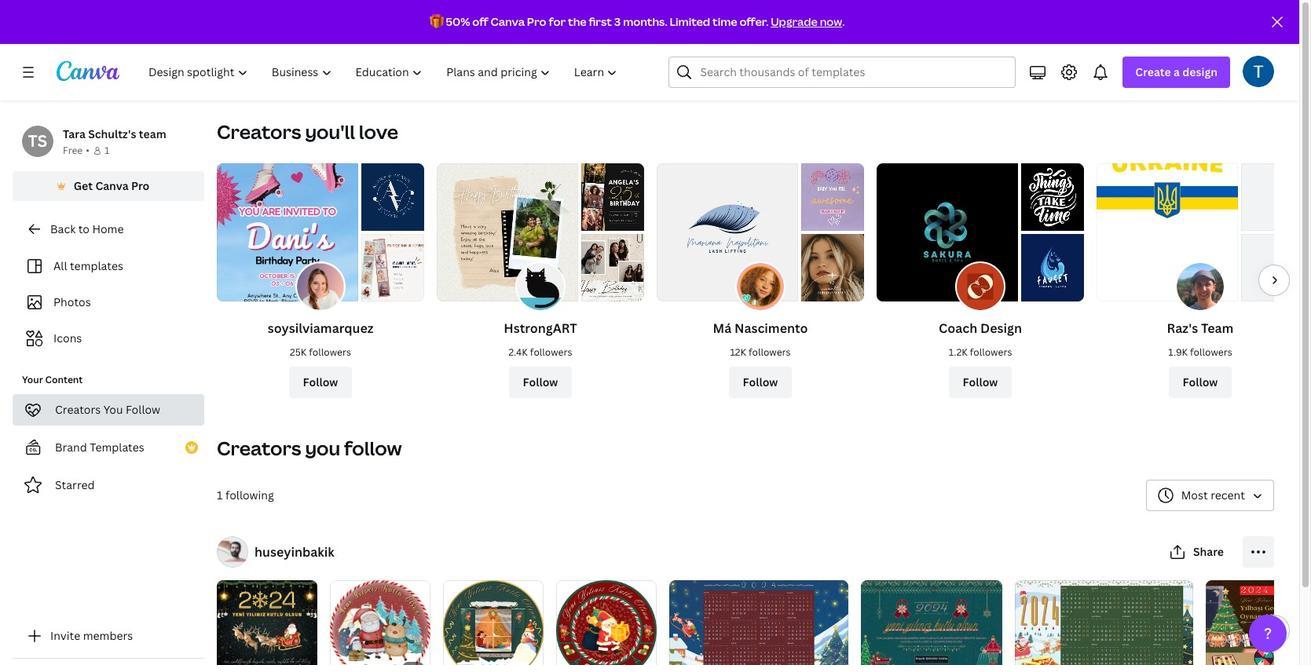 Task type: describe. For each thing, give the bounding box(es) containing it.
1 for 1 following
[[217, 488, 223, 503]]

má nascimento
[[713, 320, 808, 337]]

12k followers
[[730, 346, 791, 359]]

you'll
[[305, 119, 355, 145]]

get
[[74, 178, 93, 193]]

first
[[589, 14, 612, 29]]

soysilviamarquez
[[268, 320, 373, 337]]

content
[[45, 373, 83, 387]]

invite
[[50, 629, 80, 644]]

follow for má nascimento
[[743, 375, 778, 390]]

•
[[86, 144, 90, 157]]

team
[[1201, 320, 1234, 337]]

all templates link
[[22, 251, 195, 281]]

create
[[1136, 64, 1171, 79]]

.
[[842, 14, 845, 29]]

most recent
[[1182, 488, 1245, 503]]

tara schultz's team element
[[22, 126, 53, 157]]

icons
[[53, 331, 82, 346]]

following
[[225, 488, 274, 503]]

raz's team
[[1167, 320, 1234, 337]]

templates
[[90, 440, 144, 455]]

raz's team link
[[1167, 320, 1234, 337]]

coach design link
[[939, 320, 1022, 337]]

má
[[713, 320, 732, 337]]

back to home
[[50, 222, 124, 237]]

offer.
[[740, 14, 769, 29]]

brand templates link
[[13, 432, 204, 464]]

brand templates
[[55, 440, 144, 455]]

2.4k followers
[[509, 346, 572, 359]]

creators you'll love
[[217, 119, 398, 145]]

photos
[[53, 295, 91, 310]]

back to home link
[[13, 214, 204, 245]]

upgrade now button
[[771, 14, 842, 29]]

create a design button
[[1123, 57, 1230, 88]]

invite members
[[50, 629, 133, 644]]

your content
[[22, 373, 83, 387]]

months.
[[623, 14, 668, 29]]

home
[[92, 222, 124, 237]]

the
[[568, 14, 587, 29]]

hstrongart link
[[504, 320, 577, 337]]

tara schultz image
[[1243, 56, 1274, 87]]

team
[[139, 127, 166, 141]]

1.2k
[[949, 346, 968, 359]]

invite members button
[[13, 621, 204, 652]]

hstrongart
[[504, 320, 577, 337]]

má nascimento link
[[713, 320, 808, 337]]

creators for creators you'll love
[[217, 119, 301, 145]]

1 horizontal spatial pro
[[527, 14, 547, 29]]

share button
[[1162, 537, 1237, 568]]

top level navigation element
[[138, 57, 631, 88]]

time
[[713, 14, 738, 29]]

creators for creators you follow
[[217, 435, 301, 461]]

6 group from the left
[[861, 574, 1002, 666]]

templates
[[70, 259, 123, 273]]

0 vertical spatial canva
[[491, 14, 525, 29]]

brand
[[55, 440, 87, 455]]

coach
[[939, 320, 978, 337]]

canva inside get canva pro button
[[95, 178, 129, 193]]

photos link
[[22, 288, 195, 317]]

2 group from the left
[[330, 574, 431, 666]]

all
[[53, 259, 67, 273]]

follow for raz's team
[[1183, 375, 1218, 390]]

pro inside get canva pro button
[[131, 178, 150, 193]]

Most recent button
[[1146, 480, 1274, 511]]

5 group from the left
[[669, 574, 848, 666]]

follow for soysilviamarquez
[[303, 375, 338, 390]]

Search search field
[[700, 57, 1006, 87]]

followers for hstrongart
[[530, 346, 572, 359]]

members
[[83, 629, 133, 644]]

12k
[[730, 346, 746, 359]]

1 following
[[217, 488, 274, 503]]

follow for hstrongart
[[523, 375, 558, 390]]

most
[[1182, 488, 1208, 503]]

coach design
[[939, 320, 1022, 337]]

3
[[614, 14, 621, 29]]

soysilviamarquez link
[[268, 320, 373, 337]]

follow
[[344, 435, 402, 461]]



Task type: locate. For each thing, give the bounding box(es) containing it.
followers for coach design
[[970, 346, 1012, 359]]

recent
[[1211, 488, 1245, 503]]

follow button
[[289, 367, 352, 398], [509, 367, 572, 398], [729, 367, 792, 398], [949, 367, 1012, 398], [1169, 367, 1232, 398]]

follow button down 12k followers
[[729, 367, 792, 398]]

follow down 2.4k followers
[[523, 375, 558, 390]]

3 followers from the left
[[749, 346, 791, 359]]

follow button for má nascimento
[[729, 367, 792, 398]]

follow button for coach design
[[949, 367, 1012, 398]]

1 horizontal spatial 1
[[217, 488, 223, 503]]

0 vertical spatial creators
[[217, 119, 301, 145]]

free
[[63, 144, 83, 157]]

creators for creators you follow
[[55, 402, 101, 417]]

your
[[22, 373, 43, 387]]

to
[[78, 222, 90, 237]]

1.9k followers
[[1169, 346, 1233, 359]]

3 group from the left
[[443, 574, 544, 666]]

followers for raz's team
[[1190, 346, 1233, 359]]

3 follow button from the left
[[729, 367, 792, 398]]

4 follow button from the left
[[949, 367, 1012, 398]]

raz's
[[1167, 320, 1198, 337]]

4 group from the left
[[556, 574, 657, 666]]

1
[[104, 144, 109, 157], [217, 488, 223, 503]]

follow down the 1.9k followers
[[1183, 375, 1218, 390]]

huseyinbakik
[[255, 544, 335, 561]]

follow for coach design
[[963, 375, 998, 390]]

follow down the 1.2k followers
[[963, 375, 998, 390]]

follow down 12k followers
[[743, 375, 778, 390]]

share
[[1193, 544, 1224, 559]]

creators
[[217, 119, 301, 145], [55, 402, 101, 417], [217, 435, 301, 461]]

follow button down 2.4k followers
[[509, 367, 572, 398]]

followers down team at right
[[1190, 346, 1233, 359]]

followers down the design
[[970, 346, 1012, 359]]

1 horizontal spatial canva
[[491, 14, 525, 29]]

create a design
[[1136, 64, 1218, 79]]

0 vertical spatial 1
[[104, 144, 109, 157]]

for
[[549, 14, 566, 29]]

1 vertical spatial pro
[[131, 178, 150, 193]]

followers down hstrongart
[[530, 346, 572, 359]]

you
[[103, 402, 123, 417]]

followers down nascimento at right
[[749, 346, 791, 359]]

tara schultz's team image
[[22, 126, 53, 157]]

follow button down the 1.9k followers
[[1169, 367, 1232, 398]]

schultz's
[[88, 127, 136, 141]]

0 vertical spatial pro
[[527, 14, 547, 29]]

canva
[[491, 14, 525, 29], [95, 178, 129, 193]]

creators left you'll
[[217, 119, 301, 145]]

1 down schultz's
[[104, 144, 109, 157]]

get canva pro button
[[13, 171, 204, 201]]

1 follow button from the left
[[289, 367, 352, 398]]

tara schultz's team
[[63, 127, 166, 141]]

pro down team
[[131, 178, 150, 193]]

follow button for soysilviamarquez
[[289, 367, 352, 398]]

tara
[[63, 127, 86, 141]]

5 follow button from the left
[[1169, 367, 1232, 398]]

follow button down the 1.2k followers
[[949, 367, 1012, 398]]

follow down 25k followers
[[303, 375, 338, 390]]

25k
[[290, 346, 307, 359]]

follow
[[303, 375, 338, 390], [523, 375, 558, 390], [743, 375, 778, 390], [963, 375, 998, 390], [1183, 375, 1218, 390], [126, 402, 160, 417]]

followers
[[309, 346, 351, 359], [530, 346, 572, 359], [749, 346, 791, 359], [970, 346, 1012, 359], [1190, 346, 1233, 359]]

None search field
[[669, 57, 1016, 88]]

get canva pro
[[74, 178, 150, 193]]

love
[[359, 119, 398, 145]]

a
[[1174, 64, 1180, 79]]

creators up following
[[217, 435, 301, 461]]

all templates
[[53, 259, 123, 273]]

you
[[305, 435, 340, 461]]

0 horizontal spatial 1
[[104, 144, 109, 157]]

0 horizontal spatial pro
[[131, 178, 150, 193]]

canva right "off"
[[491, 14, 525, 29]]

canva right get
[[95, 178, 129, 193]]

huseyinbakik link
[[255, 544, 335, 561]]

follow button down 25k followers
[[289, 367, 352, 398]]

off
[[472, 14, 488, 29]]

2 follow button from the left
[[509, 367, 572, 398]]

group
[[217, 574, 317, 666], [330, 574, 431, 666], [443, 574, 544, 666], [556, 574, 657, 666], [669, 574, 848, 666], [861, 574, 1002, 666], [1015, 574, 1194, 666]]

followers for má nascimento
[[749, 346, 791, 359]]

creators you follow
[[55, 402, 160, 417]]

now
[[820, 14, 842, 29]]

follow button for hstrongart
[[509, 367, 572, 398]]

1 for 1
[[104, 144, 109, 157]]

1 group from the left
[[217, 574, 317, 666]]

2.4k
[[509, 346, 528, 359]]

0 horizontal spatial canva
[[95, 178, 129, 193]]

icons link
[[22, 324, 195, 354]]

1 vertical spatial creators
[[55, 402, 101, 417]]

1 vertical spatial 1
[[217, 488, 223, 503]]

limited
[[670, 14, 710, 29]]

1 followers from the left
[[309, 346, 351, 359]]

free •
[[63, 144, 90, 157]]

creators down content
[[55, 402, 101, 417]]

starred
[[55, 478, 95, 493]]

followers down soysilviamarquez link
[[309, 346, 351, 359]]

creators you follow
[[217, 435, 402, 461]]

design
[[1183, 64, 1218, 79]]

🎁 50% off canva pro for the first 3 months. limited time offer. upgrade now .
[[429, 14, 845, 29]]

pro left for
[[527, 14, 547, 29]]

1 vertical spatial canva
[[95, 178, 129, 193]]

1.2k followers
[[949, 346, 1012, 359]]

starred link
[[13, 470, 204, 501]]

50%
[[446, 14, 470, 29]]

5 followers from the left
[[1190, 346, 1233, 359]]

2 vertical spatial creators
[[217, 435, 301, 461]]

7 group from the left
[[1015, 574, 1194, 666]]

follow button for raz's team
[[1169, 367, 1232, 398]]

25k followers
[[290, 346, 351, 359]]

upgrade
[[771, 14, 818, 29]]

design
[[981, 320, 1022, 337]]

1.9k
[[1169, 346, 1188, 359]]

creators you follow link
[[13, 394, 204, 426]]

back
[[50, 222, 76, 237]]

2 followers from the left
[[530, 346, 572, 359]]

pro
[[527, 14, 547, 29], [131, 178, 150, 193]]

4 followers from the left
[[970, 346, 1012, 359]]

nascimento
[[735, 320, 808, 337]]

follow right the "you"
[[126, 402, 160, 417]]

followers for soysilviamarquez
[[309, 346, 351, 359]]

1 left following
[[217, 488, 223, 503]]

🎁
[[429, 14, 444, 29]]



Task type: vqa. For each thing, say whether or not it's contained in the screenshot.
top Canva
yes



